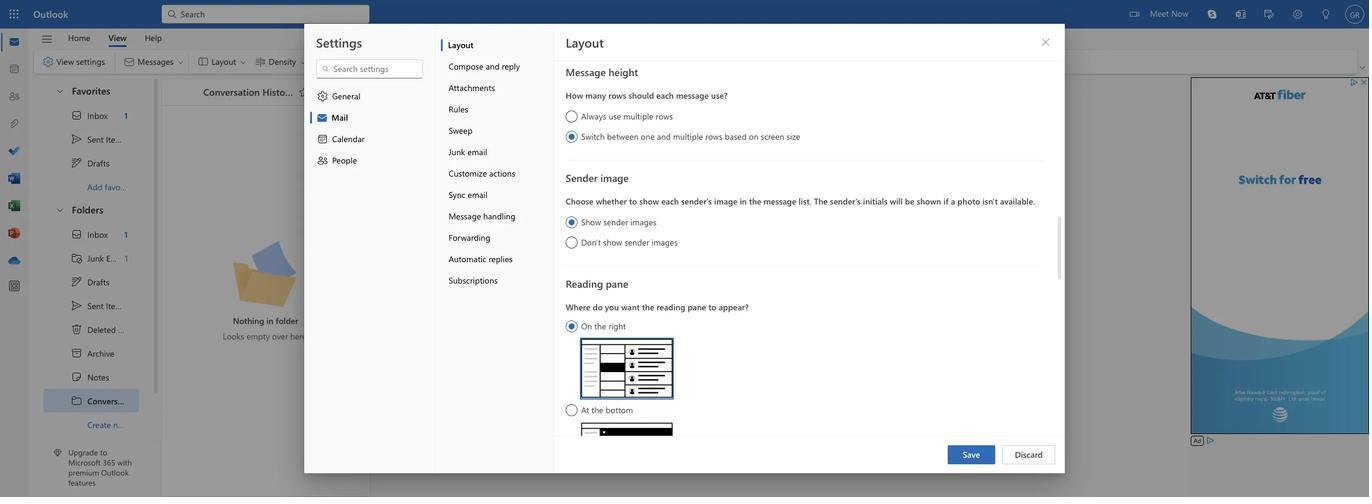 Task type: locate. For each thing, give the bounding box(es) containing it.
layout tab panel
[[554, 24, 1065, 497]]

use
[[609, 111, 622, 122]]

calendar image
[[8, 64, 20, 76]]

 up 
[[71, 300, 83, 312]]

2 vertical spatial items
[[118, 324, 138, 335]]

 inside " view settings"
[[42, 56, 54, 68]]

0 vertical spatial 
[[42, 56, 54, 68]]

 inside settings tab list
[[317, 90, 329, 102]]

settings
[[316, 34, 362, 51]]

subscriptions
[[449, 275, 498, 286]]

1 inside the  junk email 1
[[125, 252, 128, 264]]

and right one on the top left of the page
[[657, 131, 671, 142]]

with
[[812, 309, 828, 320], [715, 326, 730, 337], [117, 457, 132, 468]]

with up download
[[812, 309, 828, 320]]

1 vertical spatial and
[[657, 131, 671, 142]]

2  tree item from the top
[[43, 294, 139, 318]]

view left help
[[109, 32, 127, 43]]

0 horizontal spatial image
[[601, 171, 629, 184]]


[[71, 252, 83, 264]]

with down going
[[715, 326, 730, 337]]

 sent items up deleted on the left of the page
[[71, 300, 126, 312]]

settings heading
[[316, 34, 362, 51]]

inbox inside favorites tree
[[87, 110, 108, 121]]

0 vertical spatial multiple
[[624, 111, 654, 122]]

folder for in
[[276, 315, 298, 326]]

should
[[629, 90, 654, 101]]

 inside "favorites" tree item
[[55, 86, 65, 95]]

ad
[[1195, 436, 1202, 445]]

items up  deleted items on the bottom left of page
[[106, 300, 126, 311]]

0 vertical spatial in
[[740, 196, 747, 207]]

 button
[[341, 86, 360, 102]]

email inside button
[[468, 146, 488, 158]]

you right do
[[605, 301, 619, 313]]

reading
[[566, 277, 603, 290]]

message for message height
[[566, 65, 606, 78]]

excel image
[[8, 200, 20, 212]]

 tree item
[[43, 103, 139, 127], [43, 222, 139, 246]]

on the right
[[581, 320, 626, 332]]

the
[[750, 196, 762, 207], [642, 301, 655, 313], [595, 320, 607, 332], [667, 326, 678, 337], [592, 404, 604, 416]]

 inside favorites tree
[[71, 109, 83, 121]]

to right upgrade
[[100, 447, 107, 457]]

1 vertical spatial rows
[[656, 111, 673, 122]]

drafts for 
[[87, 157, 109, 169]]

and left reply at the top of page
[[486, 61, 500, 72]]

document
[[0, 0, 1370, 497]]

inbox down "favorites" tree item
[[87, 110, 108, 121]]

0 vertical spatial  tree item
[[43, 103, 139, 127]]

1 vertical spatial junk
[[87, 252, 104, 264]]

1 horizontal spatial multiple
[[673, 131, 703, 142]]

folder inside tree item
[[131, 419, 152, 430]]

 inside favorites tree
[[71, 157, 83, 169]]

0 vertical spatial sender
[[604, 216, 629, 228]]

0 vertical spatial  tree item
[[43, 151, 139, 175]]

dialog
[[0, 0, 1370, 497]]

1 horizontal spatial sender's
[[831, 196, 861, 207]]

1 vertical spatial each
[[662, 196, 679, 207]]

archive
[[87, 348, 114, 359]]

message left list.
[[764, 196, 797, 207]]

application
[[0, 0, 1370, 497]]

 tree item down folders
[[43, 222, 139, 246]]

discard
[[1015, 449, 1043, 460]]

1 vertical spatial  drafts
[[71, 276, 109, 288]]

 drafts inside tree
[[71, 276, 109, 288]]

to right camera
[[806, 326, 814, 337]]

 button left favorites
[[49, 80, 70, 102]]

view left 'settings'
[[56, 56, 74, 67]]

outlook inside outlook banner
[[33, 8, 68, 20]]

1 vertical spatial 
[[55, 205, 65, 214]]

 inbox inside tree
[[71, 228, 108, 240]]

dialog containing settings
[[0, 0, 1370, 497]]

rows up use
[[609, 90, 627, 101]]

1 vertical spatial with
[[715, 326, 730, 337]]

if
[[944, 196, 949, 207]]

sent up add on the left top of the page
[[87, 133, 104, 145]]

folders tree item
[[43, 199, 139, 222]]

1 vertical spatial sent
[[87, 300, 104, 311]]

 drafts for 
[[71, 157, 109, 169]]

 button for favorites
[[49, 80, 70, 102]]

each right the should
[[657, 90, 674, 101]]

inbox inside tree
[[87, 229, 108, 240]]

1 vertical spatial drafts
[[87, 276, 109, 287]]

0 vertical spatial  inbox
[[71, 109, 108, 121]]

 tree item
[[43, 127, 139, 151], [43, 294, 139, 318]]

sent up  tree item
[[87, 300, 104, 311]]

photo
[[958, 196, 981, 207]]

the right at
[[592, 404, 604, 416]]

1 horizontal spatial 
[[317, 90, 329, 102]]

where
[[566, 301, 591, 313]]

 drafts down  tree item
[[71, 276, 109, 288]]

show down 'show sender images'
[[604, 237, 623, 248]]

document containing settings
[[0, 0, 1370, 497]]

 tree item
[[43, 318, 139, 341]]

0 vertical spatial show
[[640, 196, 659, 207]]

3 1 from the top
[[125, 252, 128, 264]]

onedrive image
[[8, 255, 20, 267]]

 sent items inside favorites tree
[[71, 133, 126, 145]]

 tree item
[[43, 341, 139, 365]]

sweep
[[449, 125, 473, 136]]

0 horizontal spatial folder
[[131, 419, 152, 430]]

layout up compose
[[448, 39, 474, 51]]

1 vertical spatial 
[[71, 228, 83, 240]]

rows left based
[[706, 131, 723, 142]]

folder inside the nothing in folder looks empty over here.
[[276, 315, 298, 326]]

 for 
[[71, 276, 83, 288]]

choose whether to show each sender's image in the message list. the sender's initials will be shown if a photo isn't available. option group
[[566, 193, 1043, 250]]

favorite
[[105, 181, 133, 192]]

 drafts inside favorites tree
[[71, 157, 109, 169]]

0 horizontal spatial show
[[604, 237, 623, 248]]

0 vertical spatial view
[[109, 32, 127, 43]]

1  tree item from the top
[[43, 103, 139, 127]]

layout inside tab panel
[[566, 34, 604, 51]]

based
[[725, 131, 747, 142]]

 tree item down the  junk email 1
[[43, 270, 139, 294]]

folder right new
[[131, 419, 152, 430]]

1 vertical spatial pane
[[688, 301, 707, 313]]

1 right 
[[125, 252, 128, 264]]

a
[[951, 196, 956, 207]]

0 vertical spatial 
[[71, 157, 83, 169]]

save button
[[948, 445, 996, 464]]

isn't
[[983, 196, 998, 207]]

0 horizontal spatial view
[[56, 56, 74, 67]]

home
[[68, 32, 90, 43]]

items right deleted on the left of the page
[[118, 324, 138, 335]]

0 vertical spatial rows
[[609, 90, 627, 101]]

0 vertical spatial 
[[71, 109, 83, 121]]

attachments button
[[441, 77, 554, 99]]

2 drafts from the top
[[87, 276, 109, 287]]

discard button
[[1003, 445, 1056, 464]]

how many rows should each message use? option group
[[566, 87, 1043, 144]]

the left list.
[[750, 196, 762, 207]]

 tree item for 
[[43, 270, 139, 294]]

tree
[[43, 222, 152, 436]]

to inside option group
[[629, 196, 637, 207]]

 junk email 1
[[71, 252, 128, 264]]

0 horizontal spatial with
[[117, 457, 132, 468]]

message inside message handling button
[[449, 210, 481, 222]]

1 vertical spatial message
[[449, 210, 481, 222]]

inbox for 
[[87, 110, 108, 121]]

show
[[640, 196, 659, 207], [604, 237, 623, 248]]

 sent items up add on the left top of the page
[[71, 133, 126, 145]]

0 vertical spatial 1
[[124, 110, 128, 121]]

sync email
[[449, 189, 488, 200]]

the left the qr
[[667, 326, 678, 337]]

0 horizontal spatial you
[[605, 301, 619, 313]]

multiple right one on the top left of the page
[[673, 131, 703, 142]]

message down sync email
[[449, 210, 481, 222]]

1 1 from the top
[[124, 110, 128, 121]]

rules
[[449, 103, 468, 115]]

1 horizontal spatial view
[[109, 32, 127, 43]]

1 up email
[[124, 229, 128, 240]]

 right 
[[317, 90, 329, 102]]

2  inbox from the top
[[71, 228, 108, 240]]

 down  button
[[42, 56, 54, 68]]

1  tree item from the top
[[43, 151, 139, 175]]

 tree item
[[43, 151, 139, 175], [43, 270, 139, 294]]

 up 
[[71, 228, 83, 240]]

1 horizontal spatial message
[[764, 196, 797, 207]]

 down 
[[71, 276, 83, 288]]

1 vertical spatial  sent items
[[71, 300, 126, 312]]

multiple down the should
[[624, 111, 654, 122]]

outlook inside upgrade to microsoft 365 with premium outlook features
[[101, 467, 129, 478]]

 up add favorite tree item
[[71, 157, 83, 169]]

each
[[657, 90, 674, 101], [662, 196, 679, 207]]

email up customize actions
[[468, 146, 488, 158]]

0 vertical spatial each
[[657, 90, 674, 101]]

1 sent from the top
[[87, 133, 104, 145]]

1 vertical spatial 1
[[124, 229, 128, 240]]

 button inside "favorites" tree item
[[49, 80, 70, 102]]


[[1131, 10, 1140, 19]]

outlook right "premium" on the left bottom of the page
[[101, 467, 129, 478]]

1 vertical spatial image
[[715, 196, 738, 207]]

1 vertical spatial 
[[71, 276, 83, 288]]

2  from the top
[[71, 228, 83, 240]]

how many rows should each message use?
[[566, 90, 728, 101]]

0 vertical spatial email
[[468, 146, 488, 158]]

0 vertical spatial  sent items
[[71, 133, 126, 145]]

 inbox down "favorites" tree item
[[71, 109, 108, 121]]

don't
[[581, 237, 601, 248]]

 tree item for 
[[43, 151, 139, 175]]

2 1 from the top
[[124, 229, 128, 240]]

left-rail-appbar navigation
[[2, 29, 26, 275]]

favorites tree item
[[43, 80, 139, 103]]

1 horizontal spatial layout
[[566, 34, 604, 51]]


[[345, 89, 357, 100]]

1 vertical spatial folder
[[131, 419, 152, 430]]

email right sync
[[468, 189, 488, 200]]

2  button from the top
[[49, 199, 70, 221]]

2 sender's from the left
[[831, 196, 861, 207]]


[[71, 109, 83, 121], [71, 228, 83, 240]]

1 horizontal spatial show
[[640, 196, 659, 207]]

1 inside favorites tree
[[124, 110, 128, 121]]

 tree item
[[43, 389, 139, 413]]


[[71, 371, 83, 383]]

1 vertical spatial email
[[468, 189, 488, 200]]

switch between one and multiple rows based on screen size
[[581, 131, 801, 142]]

 for 
[[71, 109, 83, 121]]

to right whether
[[629, 196, 637, 207]]

microsoft
[[68, 457, 101, 468]]

1 horizontal spatial in
[[740, 196, 747, 207]]

help
[[145, 32, 162, 43]]

folder
[[276, 315, 298, 326], [131, 419, 152, 430]]

 inside tree
[[71, 228, 83, 240]]

1  from the top
[[55, 86, 65, 95]]

features
[[68, 478, 96, 488]]

message left use?
[[677, 90, 709, 101]]

pane up 'want'
[[606, 277, 629, 290]]

conversation
[[203, 85, 260, 98]]

2 horizontal spatial with
[[812, 309, 828, 320]]

1 vertical spatial sender
[[625, 237, 650, 248]]

items up favorite
[[106, 133, 126, 145]]

email inside button
[[468, 189, 488, 200]]

the right 'want'
[[642, 301, 655, 313]]

0 vertical spatial pane
[[606, 277, 629, 290]]

folder up the over
[[276, 315, 298, 326]]

folder for new
[[131, 419, 152, 430]]

sender down 'show sender images'
[[625, 237, 650, 248]]

0 vertical spatial drafts
[[87, 157, 109, 169]]

1 vertical spatial  inbox
[[71, 228, 108, 240]]

1 vertical spatial  tree item
[[43, 222, 139, 246]]

drafts for 
[[87, 276, 109, 287]]

message
[[566, 65, 606, 78], [449, 210, 481, 222]]

your
[[732, 326, 749, 337]]

 inbox inside favorites tree
[[71, 109, 108, 121]]

in inside option group
[[740, 196, 747, 207]]

 left favorites
[[55, 86, 65, 95]]

settings tab list
[[304, 24, 435, 473]]

junk down sweep
[[449, 146, 465, 158]]

0 vertical spatial sent
[[87, 133, 104, 145]]

customize actions
[[449, 168, 516, 179]]


[[317, 133, 329, 145]]

 tree item up deleted on the left of the page
[[43, 294, 139, 318]]

1 vertical spatial multiple
[[673, 131, 703, 142]]

1 horizontal spatial folder
[[276, 315, 298, 326]]

0 horizontal spatial 
[[42, 56, 54, 68]]

0 horizontal spatial rows
[[609, 90, 627, 101]]

 drafts
[[71, 157, 109, 169], [71, 276, 109, 288]]

add favorite tree item
[[43, 175, 139, 199]]

1 inbox from the top
[[87, 110, 108, 121]]

2  from the top
[[55, 205, 65, 214]]

drafts up add on the left top of the page
[[87, 157, 109, 169]]

0 vertical spatial message
[[566, 65, 606, 78]]

drafts inside favorites tree
[[87, 157, 109, 169]]

2 vertical spatial 1
[[125, 252, 128, 264]]

2  tree item from the top
[[43, 270, 139, 294]]

rows down how many rows should each message use?
[[656, 111, 673, 122]]

drafts inside tree
[[87, 276, 109, 287]]

history
[[263, 85, 294, 98]]

outlook up ''
[[33, 8, 68, 20]]

rows
[[609, 90, 627, 101], [656, 111, 673, 122], [706, 131, 723, 142]]

tab list
[[59, 29, 171, 47]]

sender image
[[566, 171, 629, 184]]

1  from the top
[[71, 157, 83, 169]]

scan
[[647, 326, 664, 337]]

here.
[[291, 331, 309, 342]]

outlook
[[33, 8, 68, 20], [779, 309, 809, 320], [855, 326, 884, 337], [101, 467, 129, 478]]

tab list containing home
[[59, 29, 171, 47]]

 drafts up add favorite tree item
[[71, 157, 109, 169]]

upgrade to microsoft 365 with premium outlook features
[[68, 447, 132, 488]]

message inside layout tab panel
[[566, 65, 606, 78]]

message list section
[[162, 76, 370, 496]]

 tree item down favorites
[[43, 103, 139, 127]]

pane left going
[[688, 301, 707, 313]]

0 vertical spatial with
[[812, 309, 828, 320]]

nothing in folder looks empty over here.
[[223, 315, 309, 342]]

1 horizontal spatial you
[[830, 309, 844, 320]]

2  sent items from the top
[[71, 300, 126, 312]]

0 vertical spatial image
[[601, 171, 629, 184]]

1 drafts from the top
[[87, 157, 109, 169]]

0 vertical spatial 
[[55, 86, 65, 95]]

2 vertical spatial rows
[[706, 131, 723, 142]]

outlook link
[[33, 0, 68, 29]]

1  drafts from the top
[[71, 157, 109, 169]]

you
[[605, 301, 619, 313], [830, 309, 844, 320]]

1 vertical spatial view
[[56, 56, 74, 67]]

message height
[[566, 65, 639, 78]]

 down "favorites" tree item
[[71, 109, 83, 121]]

each up the don't show sender images
[[662, 196, 679, 207]]

 drafts for 
[[71, 276, 109, 288]]

for
[[847, 309, 858, 320]]

1  inbox from the top
[[71, 109, 108, 121]]


[[41, 33, 53, 45]]

powerpoint image
[[8, 228, 20, 240]]

calendar
[[332, 133, 365, 144]]

email for junk email
[[468, 146, 488, 158]]

with inside upgrade to microsoft 365 with premium outlook features
[[117, 457, 132, 468]]

0 vertical spatial message
[[677, 90, 709, 101]]

layout up message height
[[566, 34, 604, 51]]

outlook banner
[[0, 0, 1370, 29]]

sender
[[604, 216, 629, 228], [625, 237, 650, 248]]

0 horizontal spatial junk
[[87, 252, 104, 264]]

1 horizontal spatial image
[[715, 196, 738, 207]]

compose and reply button
[[441, 56, 554, 77]]

folders
[[72, 203, 103, 216]]

0 vertical spatial  drafts
[[71, 157, 109, 169]]

 tree item
[[43, 365, 139, 389]]

1 vertical spatial inbox
[[87, 229, 108, 240]]

rules button
[[441, 99, 554, 120]]

1 vertical spatial in
[[267, 315, 274, 326]]

junk inside the  junk email 1
[[87, 252, 104, 264]]

2  from the top
[[71, 276, 83, 288]]

0 horizontal spatial pane
[[606, 277, 629, 290]]

settings
[[76, 56, 105, 67]]

application containing settings
[[0, 0, 1370, 497]]

reading pane
[[566, 277, 629, 290]]

 tree item up add on the left top of the page
[[43, 151, 139, 175]]

to right you're
[[709, 301, 717, 313]]

1 down "favorites" tree item
[[124, 110, 128, 121]]

1  from the top
[[71, 109, 83, 121]]

pane inside option group
[[688, 301, 707, 313]]

0 vertical spatial inbox
[[87, 110, 108, 121]]

0 horizontal spatial message
[[449, 210, 481, 222]]

0 horizontal spatial in
[[267, 315, 274, 326]]

show up 'show sender images'
[[640, 196, 659, 207]]

sweep button
[[441, 120, 554, 142]]

sent inside favorites tree
[[87, 133, 104, 145]]

 tree item down "favorites" tree item
[[43, 127, 139, 151]]

1 vertical spatial  button
[[49, 199, 70, 221]]

message up 'many'
[[566, 65, 606, 78]]

 button inside 'folders' tree item
[[49, 199, 70, 221]]

images up the don't show sender images
[[631, 216, 657, 228]]

1 horizontal spatial pane
[[688, 301, 707, 313]]

images down 'show sender images'
[[652, 237, 678, 248]]

handling
[[484, 210, 516, 222]]

0 vertical spatial items
[[106, 133, 126, 145]]

0 horizontal spatial sender's
[[682, 196, 712, 207]]

2 inbox from the top
[[87, 229, 108, 240]]

 inside tree
[[71, 276, 83, 288]]

 for  view settings
[[42, 56, 54, 68]]

2 sent from the top
[[87, 300, 104, 311]]

1  from the top
[[71, 133, 83, 145]]

always
[[581, 111, 607, 122]]

0 vertical spatial and
[[486, 61, 500, 72]]

drafts down the  junk email 1
[[87, 276, 109, 287]]

bottom
[[606, 404, 633, 416]]

junk right 
[[87, 252, 104, 264]]

2  tree item from the top
[[43, 222, 139, 246]]

 inside 'folders' tree item
[[55, 205, 65, 214]]

0 horizontal spatial and
[[486, 61, 500, 72]]

forwarding button
[[441, 227, 554, 249]]

0 vertical spatial 
[[71, 133, 83, 145]]

 down "favorites" tree item
[[71, 133, 83, 145]]

sent inside tree
[[87, 300, 104, 311]]

 left folders
[[55, 205, 65, 214]]

0 vertical spatial  tree item
[[43, 127, 139, 151]]

inbox up the  junk email 1
[[87, 229, 108, 240]]

conversation history 
[[203, 85, 310, 98]]

1 horizontal spatial junk
[[449, 146, 465, 158]]

the inside you're going places. take outlook with you for free. scan the qr code with your phone camera to download outlook mobile
[[667, 326, 678, 337]]

you left for
[[830, 309, 844, 320]]

 inbox up  tree item
[[71, 228, 108, 240]]

0 vertical spatial junk
[[449, 146, 465, 158]]

1 vertical spatial  tree item
[[43, 270, 139, 294]]

1  button from the top
[[49, 80, 70, 102]]

 for favorites
[[55, 86, 65, 95]]

2 vertical spatial with
[[117, 457, 132, 468]]

1 vertical spatial message
[[764, 196, 797, 207]]

 button left folders
[[49, 199, 70, 221]]

sender down whether
[[604, 216, 629, 228]]

1  sent items from the top
[[71, 133, 126, 145]]

with right 365
[[117, 457, 132, 468]]

2  drafts from the top
[[71, 276, 109, 288]]



Task type: vqa. For each thing, say whether or not it's contained in the screenshot.
the New to the right
no



Task type: describe. For each thing, give the bounding box(es) containing it.
replies
[[489, 253, 513, 265]]

each for message height
[[657, 90, 674, 101]]

customize actions button
[[441, 163, 554, 184]]

people
[[332, 155, 357, 166]]

people image
[[8, 91, 20, 103]]

0 horizontal spatial multiple
[[624, 111, 654, 122]]

right
[[609, 320, 626, 332]]

files image
[[8, 118, 20, 130]]

use?
[[712, 90, 728, 101]]

compose
[[449, 61, 484, 72]]

home button
[[59, 29, 99, 47]]

premium features image
[[54, 449, 62, 457]]

1 horizontal spatial rows
[[656, 111, 673, 122]]

 for 
[[71, 228, 83, 240]]

sender
[[566, 171, 598, 184]]

size
[[787, 131, 801, 142]]

 deleted items
[[71, 323, 138, 335]]

outlook up camera
[[779, 309, 809, 320]]

favorites tree
[[43, 75, 139, 199]]

and inside button
[[486, 61, 500, 72]]

create new folder tree item
[[43, 413, 152, 436]]

1 horizontal spatial with
[[715, 326, 730, 337]]

download
[[816, 326, 852, 337]]

message for message handling
[[449, 210, 481, 222]]

 archive
[[71, 347, 114, 359]]

layout inside button
[[448, 39, 474, 51]]

mail image
[[8, 36, 20, 48]]


[[71, 395, 83, 407]]

365
[[103, 457, 115, 468]]

1 for 
[[124, 110, 128, 121]]

junk email
[[449, 146, 488, 158]]

 tree item for 
[[43, 222, 139, 246]]

meet
[[1151, 8, 1170, 19]]

you're
[[682, 309, 705, 320]]

view inside " view settings"
[[56, 56, 74, 67]]

in inside the nothing in folder looks empty over here.
[[267, 315, 274, 326]]

each for sender image
[[662, 196, 679, 207]]

automatic replies button
[[441, 249, 554, 270]]

how
[[566, 90, 583, 101]]


[[317, 155, 329, 166]]

nothing
[[233, 315, 264, 326]]

1 for 
[[124, 229, 128, 240]]

don't show sender images
[[581, 237, 678, 248]]

reading
[[657, 301, 686, 313]]

1  tree item from the top
[[43, 127, 139, 151]]

new
[[113, 419, 128, 430]]

between
[[607, 131, 639, 142]]

help button
[[136, 29, 171, 47]]

deleted
[[87, 324, 116, 335]]

available.
[[1001, 196, 1036, 207]]

the inside choose whether to show each sender's image in the message list. the sender's initials will be shown if a photo isn't available. option group
[[750, 196, 762, 207]]

 for 
[[71, 157, 83, 169]]

1 vertical spatial items
[[106, 300, 126, 311]]

layout heading
[[566, 34, 604, 51]]

1 vertical spatial show
[[604, 237, 623, 248]]


[[71, 323, 83, 335]]

more apps image
[[8, 281, 20, 293]]

email
[[106, 252, 126, 264]]

attachments
[[449, 82, 495, 93]]

at the bottom
[[581, 404, 633, 416]]

want
[[622, 301, 640, 313]]

favorites
[[72, 84, 110, 97]]

 button
[[295, 83, 314, 102]]

you inside option group
[[605, 301, 619, 313]]

height
[[609, 65, 639, 78]]

 inbox for 
[[71, 228, 108, 240]]

 calendar
[[317, 133, 365, 145]]

 tree item
[[43, 246, 139, 270]]

junk inside button
[[449, 146, 465, 158]]

switch
[[581, 131, 605, 142]]

tree containing 
[[43, 222, 152, 436]]

1 vertical spatial images
[[652, 237, 678, 248]]

choose whether to show each sender's image in the message list. the sender's initials will be shown if a photo isn't available.
[[566, 196, 1036, 207]]

inbox for 
[[87, 229, 108, 240]]

to inside upgrade to microsoft 365 with premium outlook features
[[100, 447, 107, 457]]

0 vertical spatial images
[[631, 216, 657, 228]]

 inside favorites tree
[[71, 133, 83, 145]]

message handling button
[[441, 206, 554, 227]]

meet now
[[1151, 8, 1189, 19]]

set your advertising preferences image
[[1207, 436, 1216, 445]]

qr
[[681, 326, 692, 337]]

forwarding
[[449, 232, 491, 243]]


[[316, 112, 328, 124]]

add favorite
[[87, 181, 133, 192]]

to do image
[[8, 146, 20, 158]]

initials
[[864, 196, 888, 207]]

 button for folders
[[49, 199, 70, 221]]

view inside view button
[[109, 32, 127, 43]]

phone
[[751, 326, 775, 337]]

sync
[[449, 189, 466, 200]]

2 horizontal spatial rows
[[706, 131, 723, 142]]

layout group
[[191, 50, 309, 74]]

Search settings search field
[[330, 63, 411, 75]]

 tree item for 
[[43, 103, 139, 127]]

the right on
[[595, 320, 607, 332]]

at
[[581, 404, 590, 416]]

actions
[[490, 168, 516, 179]]

outlook down free.
[[855, 326, 884, 337]]

compose and reply
[[449, 61, 520, 72]]

to inside option group
[[709, 301, 717, 313]]

where do you want the reading pane to appear?
[[566, 301, 749, 313]]

items inside  deleted items
[[118, 324, 138, 335]]


[[322, 65, 330, 73]]

where do you want the reading pane to appear? option group
[[566, 298, 1043, 497]]

image inside choose whether to show each sender's image in the message list. the sender's initials will be shown if a photo isn't available. option group
[[715, 196, 738, 207]]

premium
[[68, 467, 99, 478]]

junk email button
[[441, 142, 554, 163]]

customize
[[449, 168, 487, 179]]

mobile
[[887, 326, 912, 337]]

upgrade
[[68, 447, 98, 457]]

1 sender's from the left
[[682, 196, 712, 207]]

screen
[[761, 131, 785, 142]]

do
[[593, 301, 603, 313]]

you're going places. take outlook with you for free. scan the qr code with your phone camera to download outlook mobile
[[647, 309, 912, 337]]

be
[[906, 196, 915, 207]]

conversation history heading
[[188, 79, 314, 105]]

general
[[332, 90, 361, 102]]

you inside you're going places. take outlook with you for free. scan the qr code with your phone camera to download outlook mobile
[[830, 309, 844, 320]]

2  from the top
[[71, 300, 83, 312]]

on
[[581, 320, 592, 332]]

show
[[581, 216, 602, 228]]

email for sync email
[[468, 189, 488, 200]]

create
[[87, 419, 111, 430]]

show sender images
[[581, 216, 657, 228]]

and inside how many rows should each message use? option group
[[657, 131, 671, 142]]

word image
[[8, 173, 20, 185]]

0 horizontal spatial message
[[677, 90, 709, 101]]

the
[[814, 196, 828, 207]]

sync email button
[[441, 184, 554, 206]]

 for 
[[317, 90, 329, 102]]

items inside favorites tree
[[106, 133, 126, 145]]

 inbox for 
[[71, 109, 108, 121]]

to inside you're going places. take outlook with you for free. scan the qr code with your phone camera to download outlook mobile
[[806, 326, 814, 337]]

 button
[[35, 29, 59, 49]]

 for folders
[[55, 205, 65, 214]]

list.
[[799, 196, 812, 207]]

save
[[963, 449, 981, 460]]


[[1042, 37, 1051, 47]]

on
[[749, 131, 759, 142]]

 button
[[1037, 33, 1056, 52]]



